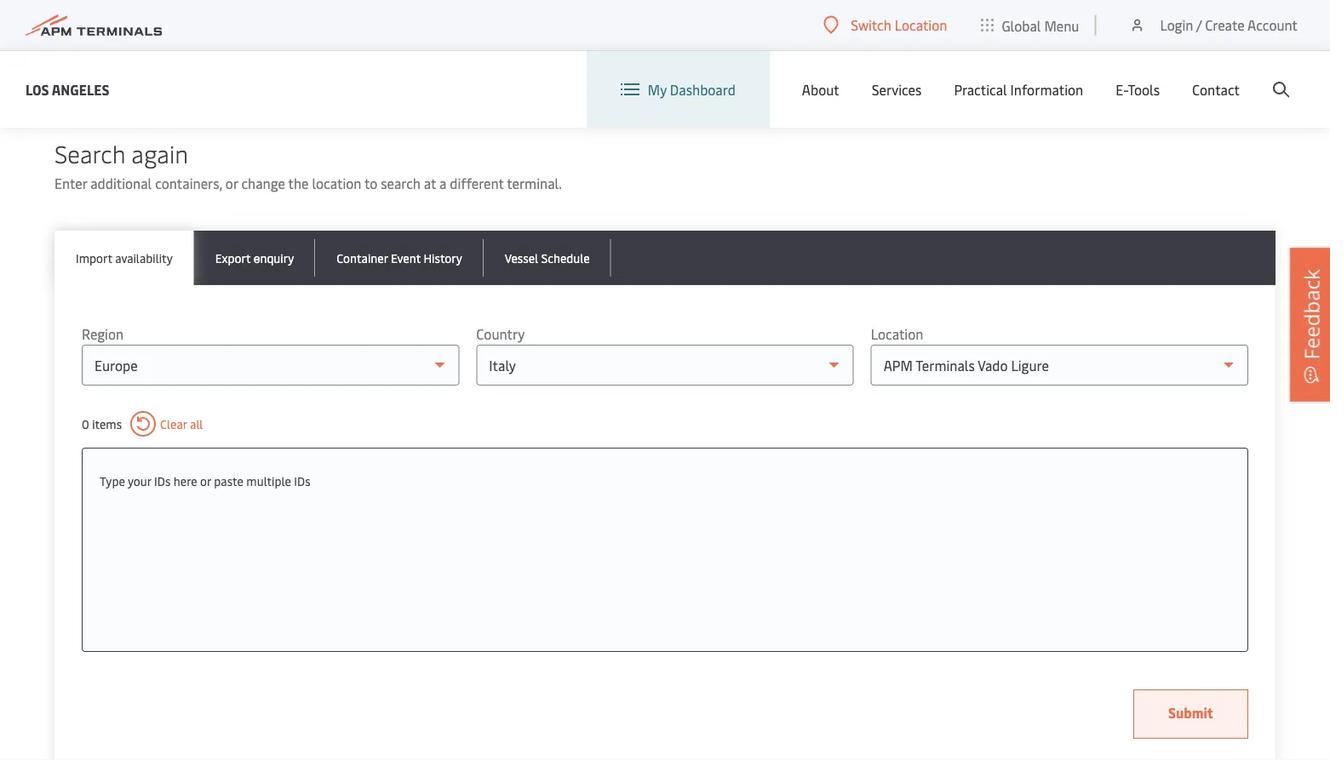 Task type: vqa. For each thing, say whether or not it's contained in the screenshot.
ATHOS
no



Task type: locate. For each thing, give the bounding box(es) containing it.
practical information
[[954, 80, 1084, 99]]

and
[[370, 18, 393, 37]]

global
[[1002, 16, 1041, 34]]

vessel schedule
[[505, 250, 590, 266]]

los
[[26, 80, 49, 98]]

tab list
[[55, 231, 1276, 285]]

0 vertical spatial information
[[437, 18, 509, 37]]

at
[[424, 174, 436, 193]]

or left change
[[226, 174, 238, 193]]

multiple
[[247, 473, 291, 489]]

or
[[1117, 18, 1130, 37], [226, 174, 238, 193], [200, 473, 211, 489]]

container event history
[[337, 250, 462, 266]]

as right accurate
[[598, 18, 611, 37]]

information
[[1011, 80, 1084, 99]]

1 horizontal spatial the
[[288, 174, 309, 193]]

2 horizontal spatial or
[[1117, 18, 1130, 37]]

ids right multiple
[[294, 473, 311, 489]]

1 horizontal spatial information
[[437, 18, 509, 37]]

the inside search again enter additional containers, or change the location to search at a different terminal.
[[288, 174, 309, 193]]

los angeles
[[26, 80, 109, 98]]

clear all button
[[130, 411, 203, 437]]

location
[[895, 16, 948, 34], [871, 325, 924, 343]]

the right change
[[288, 174, 309, 193]]

2 horizontal spatial the
[[1019, 18, 1040, 37]]

to left search
[[365, 174, 378, 193]]

as right is
[[525, 18, 539, 37]]

contact button
[[1193, 51, 1240, 128]]

items
[[92, 416, 122, 432]]

0 horizontal spatial ids
[[154, 473, 171, 489]]

login / create account link
[[1129, 0, 1298, 50]]

0 vertical spatial to
[[248, 18, 261, 37]]

accurate
[[542, 18, 594, 37]]

for
[[998, 18, 1016, 37]]

0 items
[[82, 416, 122, 432]]

to
[[248, 18, 261, 37], [365, 174, 378, 193]]

search
[[55, 137, 125, 169]]

clear all
[[160, 416, 203, 432]]

container
[[309, 18, 367, 37]]

2 vertical spatial or
[[200, 473, 211, 489]]

practical
[[954, 80, 1008, 99]]

0 horizontal spatial or
[[200, 473, 211, 489]]

as
[[525, 18, 539, 37], [598, 18, 611, 37]]

to up provided. at the left
[[248, 18, 261, 37]]

0 horizontal spatial as
[[525, 18, 539, 37]]

0 vertical spatial or
[[1117, 18, 1130, 37]]

1 horizontal spatial ids
[[294, 473, 311, 489]]

the right of
[[113, 40, 134, 58]]

due care has been taken to ensure container and vessel information is as accurate as possible. apm terminals does not however assume any liability for the correctness or completeness of the information provided.
[[97, 18, 1218, 58]]

of
[[97, 40, 110, 58]]

ids
[[154, 473, 171, 489], [294, 473, 311, 489]]

0 vertical spatial the
[[1019, 18, 1040, 37]]

export еnquiry button
[[194, 231, 315, 285]]

my dashboard button
[[621, 51, 736, 128]]

1 horizontal spatial as
[[598, 18, 611, 37]]

information left is
[[437, 18, 509, 37]]

or right correctness
[[1117, 18, 1130, 37]]

export еnquiry
[[215, 250, 294, 266]]

apm
[[670, 18, 699, 37]]

clear
[[160, 416, 187, 432]]

2 vertical spatial the
[[288, 174, 309, 193]]

been
[[178, 18, 208, 37]]

feedback
[[1298, 270, 1326, 360]]

information down has
[[137, 40, 210, 58]]

1 vertical spatial or
[[226, 174, 238, 193]]

services
[[872, 80, 922, 99]]

taken
[[211, 18, 245, 37]]

e-
[[1116, 80, 1128, 99]]

tab list containing import availability
[[55, 231, 1276, 285]]

1 vertical spatial to
[[365, 174, 378, 193]]

0 vertical spatial location
[[895, 16, 948, 34]]

availability
[[115, 250, 173, 266]]

1 vertical spatial the
[[113, 40, 134, 58]]

the
[[1019, 18, 1040, 37], [113, 40, 134, 58], [288, 174, 309, 193]]

e-tools button
[[1116, 51, 1160, 128]]

0 horizontal spatial information
[[137, 40, 210, 58]]

container
[[337, 250, 388, 266]]

1 as from the left
[[525, 18, 539, 37]]

terminals
[[702, 18, 761, 37]]

information
[[437, 18, 509, 37], [137, 40, 210, 58]]

/
[[1197, 16, 1202, 34]]

None text field
[[100, 466, 1231, 497]]

my
[[648, 80, 667, 99]]

login / create account
[[1161, 16, 1298, 34]]

1 horizontal spatial or
[[226, 174, 238, 193]]

0 horizontal spatial to
[[248, 18, 261, 37]]

history
[[424, 250, 462, 266]]

to inside due care has been taken to ensure container and vessel information is as accurate as possible. apm terminals does not however assume any liability for the correctness or completeness of the information provided.
[[248, 18, 261, 37]]

switch location
[[851, 16, 948, 34]]

my dashboard
[[648, 80, 736, 99]]

ids right your
[[154, 473, 171, 489]]

about button
[[802, 51, 840, 128]]

2 as from the left
[[598, 18, 611, 37]]

different
[[450, 174, 504, 193]]

provided.
[[213, 40, 269, 58]]

does
[[765, 18, 794, 37]]

or inside search again enter additional containers, or change the location to search at a different terminal.
[[226, 174, 238, 193]]

the right for
[[1019, 18, 1040, 37]]

or right here
[[200, 473, 211, 489]]

0
[[82, 416, 89, 432]]

1 vertical spatial information
[[137, 40, 210, 58]]

paste
[[214, 473, 244, 489]]

possible.
[[614, 18, 667, 37]]

feedback button
[[1291, 248, 1331, 402]]

1 horizontal spatial to
[[365, 174, 378, 193]]



Task type: describe. For each thing, give the bounding box(es) containing it.
vessel
[[505, 250, 538, 266]]

here
[[174, 473, 197, 489]]

location
[[312, 174, 362, 193]]

switch
[[851, 16, 892, 34]]

services button
[[872, 51, 922, 128]]

vessel
[[396, 18, 433, 37]]

however
[[821, 18, 872, 37]]

event
[[391, 250, 421, 266]]

to inside search again enter additional containers, or change the location to search at a different terminal.
[[365, 174, 378, 193]]

not
[[797, 18, 818, 37]]

2 ids from the left
[[294, 473, 311, 489]]

assume
[[876, 18, 922, 37]]

submit
[[1169, 704, 1214, 722]]

tools
[[1128, 80, 1160, 99]]

container event history button
[[315, 231, 484, 285]]

account
[[1248, 16, 1298, 34]]

a
[[440, 174, 447, 193]]

country
[[476, 325, 525, 343]]

global menu button
[[965, 0, 1097, 51]]

all
[[190, 416, 203, 432]]

submit button
[[1134, 690, 1249, 739]]

menu
[[1045, 16, 1080, 34]]

correctness
[[1043, 18, 1114, 37]]

change
[[241, 174, 285, 193]]

schedule
[[541, 250, 590, 266]]

containers,
[[155, 174, 222, 193]]

los angeles link
[[26, 79, 109, 100]]

location inside button
[[895, 16, 948, 34]]

type
[[100, 473, 125, 489]]

1 ids from the left
[[154, 473, 171, 489]]

search
[[381, 174, 421, 193]]

export
[[215, 250, 251, 266]]

or inside due care has been taken to ensure container and vessel information is as accurate as possible. apm terminals does not however assume any liability for the correctness or completeness of the information provided.
[[1117, 18, 1130, 37]]

any
[[926, 18, 947, 37]]

e-tools
[[1116, 80, 1160, 99]]

contact
[[1193, 80, 1240, 99]]

care
[[124, 18, 150, 37]]

type your ids here or paste multiple ids
[[100, 473, 311, 489]]

liability
[[950, 18, 995, 37]]

import
[[76, 250, 112, 266]]

has
[[153, 18, 175, 37]]

about
[[802, 80, 840, 99]]

switch location button
[[824, 16, 948, 34]]

region
[[82, 325, 124, 343]]

ensure
[[265, 18, 306, 37]]

0 horizontal spatial the
[[113, 40, 134, 58]]

global menu
[[1002, 16, 1080, 34]]

еnquiry
[[254, 250, 294, 266]]

enter
[[55, 174, 87, 193]]

angeles
[[52, 80, 109, 98]]

import availability
[[76, 250, 173, 266]]

create
[[1206, 16, 1245, 34]]

again
[[131, 137, 188, 169]]

1 vertical spatial location
[[871, 325, 924, 343]]

dashboard
[[670, 80, 736, 99]]

due
[[97, 18, 121, 37]]

your
[[128, 473, 151, 489]]

practical information button
[[954, 51, 1084, 128]]

search again enter additional containers, or change the location to search at a different terminal.
[[55, 137, 562, 193]]

completeness
[[1133, 18, 1218, 37]]

login
[[1161, 16, 1194, 34]]

import availability button
[[55, 231, 194, 285]]

additional
[[90, 174, 152, 193]]

terminal.
[[507, 174, 562, 193]]

is
[[512, 18, 522, 37]]

vessel schedule button
[[484, 231, 611, 285]]



